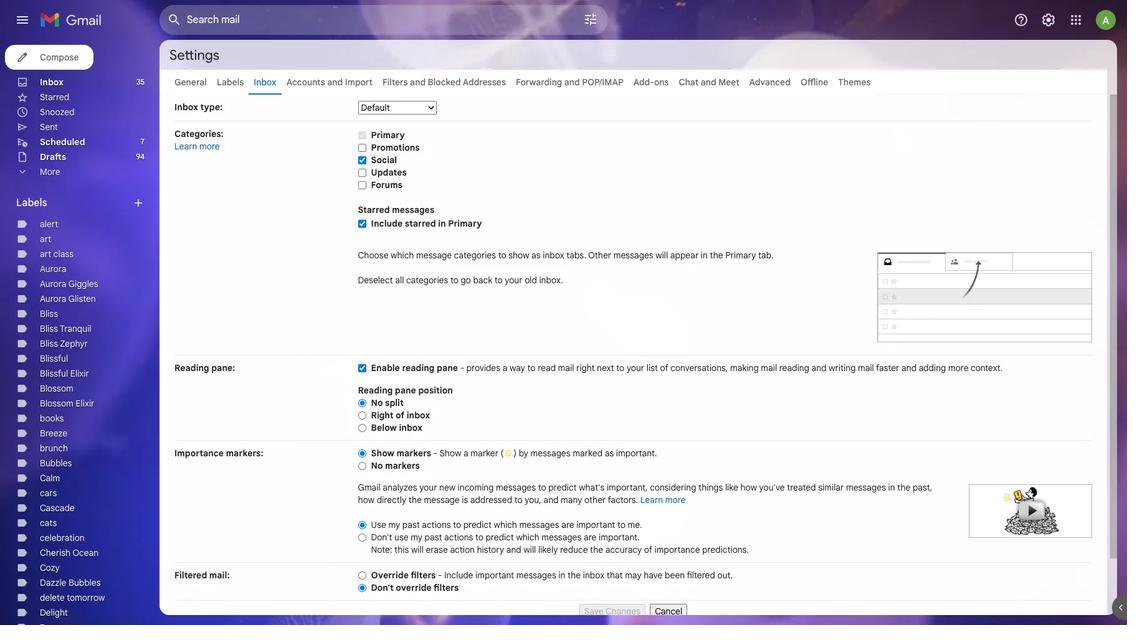 Task type: describe. For each thing, give the bounding box(es) containing it.
is
[[462, 495, 468, 506]]

2 horizontal spatial of
[[660, 363, 669, 374]]

elixir for blossom elixir
[[76, 398, 94, 409]]

7
[[141, 137, 145, 146]]

history
[[477, 545, 504, 556]]

brunch link
[[40, 443, 68, 454]]

in down reduce
[[559, 570, 566, 581]]

the left past,
[[898, 482, 911, 494]]

cascade link
[[40, 503, 75, 514]]

include starred in primary
[[371, 218, 482, 229]]

predict inside gmail analyzes your new incoming messages to predict what's important, considering things like how you've treated similar messages in the past, how directly the message is addressed to you, and many other factors.
[[549, 482, 577, 494]]

right of inbox
[[371, 410, 430, 421]]

chat
[[679, 77, 699, 88]]

action
[[450, 545, 475, 556]]

context.
[[971, 363, 1003, 374]]

dazzle bubbles
[[40, 578, 101, 589]]

0 vertical spatial include
[[371, 218, 403, 229]]

general
[[174, 77, 207, 88]]

bliss for bliss link
[[40, 308, 58, 320]]

message inside gmail analyzes your new incoming messages to predict what's important, considering things like how you've treated similar messages in the past, how directly the message is addressed to you, and many other factors.
[[424, 495, 460, 506]]

0 horizontal spatial learn more link
[[174, 141, 220, 152]]

0 horizontal spatial primary
[[371, 130, 405, 141]]

cars
[[40, 488, 57, 499]]

1 vertical spatial which
[[494, 520, 517, 531]]

may
[[625, 570, 642, 581]]

back
[[473, 275, 492, 286]]

art for art link
[[40, 234, 51, 245]]

and inside gmail analyzes your new incoming messages to predict what's important, considering things like how you've treated similar messages in the past, how directly the message is addressed to you, and many other factors.
[[544, 495, 559, 506]]

inbox left tabs.
[[543, 250, 564, 261]]

accounts and import
[[286, 77, 373, 88]]

and left pop/imap
[[565, 77, 580, 88]]

past inside the 'don't use my past actions to predict which messages are important. note: this will erase action history and will likely reduce the accuracy of importance predictions.'
[[425, 532, 442, 543]]

1 horizontal spatial categories
[[454, 250, 496, 261]]

labels link
[[217, 77, 244, 88]]

deselect all categories to go back to your old inbox.
[[358, 275, 563, 286]]

learn inside 'categories: learn more'
[[174, 141, 197, 152]]

starred for starred messages
[[358, 204, 390, 216]]

settings
[[170, 46, 219, 63]]

messages right by
[[531, 448, 571, 459]]

what's
[[579, 482, 605, 494]]

general link
[[174, 77, 207, 88]]

offline
[[801, 77, 828, 88]]

past,
[[913, 482, 933, 494]]

to right back
[[495, 275, 503, 286]]

0 vertical spatial are
[[562, 520, 574, 531]]

1 vertical spatial important
[[476, 570, 514, 581]]

of inside the 'don't use my past actions to predict which messages are important. note: this will erase action history and will likely reduce the accuracy of importance predictions.'
[[644, 545, 653, 556]]

reading for reading pane position
[[358, 385, 393, 396]]

bliss tranquil
[[40, 323, 91, 335]]

to up action
[[453, 520, 461, 531]]

inbox down "right of inbox"
[[399, 423, 423, 434]]

0 vertical spatial your
[[505, 275, 523, 286]]

the down analyzes
[[409, 495, 422, 506]]

Include starred in Primary checkbox
[[358, 219, 366, 229]]

save
[[584, 606, 604, 618]]

analyzes
[[383, 482, 417, 494]]

bliss zephyr link
[[40, 338, 88, 350]]

Below inbox radio
[[358, 424, 366, 433]]

updates
[[371, 167, 407, 178]]

themes
[[838, 77, 871, 88]]

and left import
[[327, 77, 343, 88]]

bliss for bliss zephyr
[[40, 338, 58, 350]]

delete
[[40, 593, 65, 604]]

94
[[136, 152, 145, 161]]

0 vertical spatial important.
[[616, 448, 657, 459]]

more inside 'categories: learn more'
[[199, 141, 220, 152]]

support image
[[1014, 12, 1029, 27]]

0 vertical spatial important
[[577, 520, 615, 531]]

override
[[371, 570, 409, 581]]

importance markers:
[[174, 448, 263, 459]]

this
[[395, 545, 409, 556]]

and right faster
[[902, 363, 917, 374]]

1 vertical spatial more
[[948, 363, 969, 374]]

you,
[[525, 495, 541, 506]]

use
[[395, 532, 409, 543]]

) by messages marked as important.
[[514, 448, 657, 459]]

to left the show
[[498, 250, 506, 261]]

0 horizontal spatial categories
[[406, 275, 448, 286]]

more button
[[0, 165, 150, 179]]

predictions.
[[702, 545, 749, 556]]

(
[[501, 448, 504, 459]]

way
[[510, 363, 525, 374]]

1 vertical spatial as
[[605, 448, 614, 459]]

2 inbox link from the left
[[254, 77, 277, 88]]

cherish ocean
[[40, 548, 99, 559]]

many
[[561, 495, 582, 506]]

show
[[509, 250, 529, 261]]

messages inside the 'don't use my past actions to predict which messages are important. note: this will erase action history and will likely reduce the accuracy of importance predictions.'
[[542, 532, 582, 543]]

cascade
[[40, 503, 75, 514]]

advanced link
[[749, 77, 791, 88]]

inbox type:
[[174, 102, 223, 113]]

advanced search options image
[[578, 7, 603, 32]]

sent
[[40, 122, 58, 133]]

in right appear
[[701, 250, 708, 261]]

split
[[385, 398, 404, 409]]

forwarding and pop/imap link
[[516, 77, 624, 88]]

reading pane position
[[358, 385, 453, 396]]

importance
[[655, 545, 700, 556]]

bliss for bliss tranquil
[[40, 323, 58, 335]]

0 horizontal spatial as
[[532, 250, 541, 261]]

that
[[607, 570, 623, 581]]

reduce
[[560, 545, 588, 556]]

0 horizontal spatial pane
[[395, 385, 416, 396]]

new
[[439, 482, 456, 494]]

to right way
[[528, 363, 536, 374]]

filters and blocked addresses
[[383, 77, 506, 88]]

incoming
[[458, 482, 494, 494]]

cancel
[[655, 606, 683, 618]]

books
[[40, 413, 64, 424]]

navigation containing save changes
[[174, 601, 1092, 619]]

no markers
[[371, 461, 420, 472]]

breeze
[[40, 428, 67, 439]]

similar
[[818, 482, 844, 494]]

Social checkbox
[[358, 156, 366, 165]]

erase
[[426, 545, 448, 556]]

messages down likely
[[516, 570, 556, 581]]

1 horizontal spatial learn
[[640, 495, 663, 506]]

cozy
[[40, 563, 60, 574]]

to left me.
[[618, 520, 626, 531]]

don't for don't use my past actions to predict which messages are important. note: this will erase action history and will likely reduce the accuracy of importance predictions.
[[371, 532, 392, 543]]

cars link
[[40, 488, 57, 499]]

1 horizontal spatial learn more link
[[640, 495, 686, 506]]

the down reduce
[[568, 570, 581, 581]]

things
[[699, 482, 723, 494]]

filters
[[383, 77, 408, 88]]

promotions
[[371, 142, 420, 153]]

1 vertical spatial of
[[396, 410, 405, 421]]

sent link
[[40, 122, 58, 133]]

blissful link
[[40, 353, 68, 365]]

making
[[730, 363, 759, 374]]

provides
[[467, 363, 501, 374]]

to right next
[[617, 363, 625, 374]]

starred messages
[[358, 204, 435, 216]]

my inside the 'don't use my past actions to predict which messages are important. note: this will erase action history and will likely reduce the accuracy of importance predictions.'
[[411, 532, 423, 543]]

2 horizontal spatial will
[[656, 250, 668, 261]]

0 vertical spatial message
[[416, 250, 452, 261]]

cats
[[40, 518, 57, 529]]

- for include
[[438, 570, 442, 581]]

messages right other
[[614, 250, 654, 261]]

2 horizontal spatial your
[[627, 363, 645, 374]]

2 reading from the left
[[779, 363, 810, 374]]

brunch
[[40, 443, 68, 454]]

and right filters
[[410, 77, 426, 88]]

marker
[[471, 448, 499, 459]]

snoozed
[[40, 107, 75, 118]]

tabs.
[[567, 250, 586, 261]]

1 horizontal spatial inbox
[[174, 102, 198, 113]]

by
[[519, 448, 528, 459]]

zephyr
[[60, 338, 88, 350]]

1 horizontal spatial will
[[524, 545, 536, 556]]

labels for the labels link
[[217, 77, 244, 88]]

blossom for blossom elixir
[[40, 398, 73, 409]]

reading for reading pane:
[[174, 363, 209, 374]]

1 inbox link from the left
[[40, 77, 64, 88]]

2 mail from the left
[[761, 363, 777, 374]]

gmail analyzes your new incoming messages to predict what's important, considering things like how you've treated similar messages in the past, how directly the message is addressed to you, and many other factors.
[[358, 482, 933, 506]]

0 vertical spatial pane
[[437, 363, 458, 374]]

Forums checkbox
[[358, 181, 366, 190]]

messages up starred
[[392, 204, 435, 216]]

starred for starred link at left top
[[40, 92, 69, 103]]

aurora for aurora giggles
[[40, 279, 66, 290]]

Primary checkbox
[[358, 131, 366, 140]]

markers for show
[[397, 448, 431, 459]]

1 reading from the left
[[402, 363, 435, 374]]

messages up you,
[[496, 482, 536, 494]]

0 vertical spatial past
[[402, 520, 420, 531]]

inbox left that
[[583, 570, 605, 581]]

blossom for blossom 'link'
[[40, 383, 73, 394]]

drafts
[[40, 151, 66, 163]]

delete tomorrow link
[[40, 593, 105, 604]]

0 vertical spatial a
[[503, 363, 508, 374]]

the inside the 'don't use my past actions to predict which messages are important. note: this will erase action history and will likely reduce the accuracy of importance predictions.'
[[590, 545, 603, 556]]

0 vertical spatial bubbles
[[40, 458, 72, 469]]

1 vertical spatial predict
[[463, 520, 492, 531]]

scheduled
[[40, 136, 85, 148]]

delete tomorrow
[[40, 593, 105, 604]]

1 horizontal spatial include
[[444, 570, 473, 581]]

settings image
[[1041, 12, 1056, 27]]

gmail
[[358, 482, 381, 494]]

calm
[[40, 473, 60, 484]]

accuracy
[[606, 545, 642, 556]]

messages down you,
[[519, 520, 559, 531]]

Don't override filters radio
[[358, 584, 366, 593]]



Task type: locate. For each thing, give the bounding box(es) containing it.
actions inside the 'don't use my past actions to predict which messages are important. note: this will erase action history and will likely reduce the accuracy of importance predictions.'
[[444, 532, 473, 543]]

0 vertical spatial categories
[[454, 250, 496, 261]]

1 horizontal spatial inbox link
[[254, 77, 277, 88]]

of up the below inbox on the left of the page
[[396, 410, 405, 421]]

mail
[[558, 363, 574, 374], [761, 363, 777, 374], [858, 363, 874, 374]]

to left go
[[451, 275, 459, 286]]

1 horizontal spatial of
[[644, 545, 653, 556]]

which up all
[[391, 250, 414, 261]]

1 aurora from the top
[[40, 264, 66, 275]]

0 horizontal spatial inbox
[[40, 77, 64, 88]]

drafts link
[[40, 151, 66, 163]]

giggles
[[68, 279, 98, 290]]

writing
[[829, 363, 856, 374]]

show up no markers
[[371, 448, 394, 459]]

to inside the 'don't use my past actions to predict which messages are important. note: this will erase action history and will likely reduce the accuracy of importance predictions.'
[[475, 532, 484, 543]]

gmail image
[[40, 7, 108, 32]]

important
[[577, 520, 615, 531], [476, 570, 514, 581]]

actions up erase
[[422, 520, 451, 531]]

my up use
[[389, 520, 400, 531]]

blossom elixir link
[[40, 398, 94, 409]]

3 bliss from the top
[[40, 338, 58, 350]]

Promotions checkbox
[[358, 143, 366, 153]]

next
[[597, 363, 614, 374]]

1 vertical spatial blossom
[[40, 398, 73, 409]]

0 horizontal spatial are
[[562, 520, 574, 531]]

aurora for aurora glisten
[[40, 294, 66, 305]]

which down addressed
[[494, 520, 517, 531]]

go
[[461, 275, 471, 286]]

below inbox
[[371, 423, 423, 434]]

1 art from the top
[[40, 234, 51, 245]]

no for no markers
[[371, 461, 383, 472]]

bliss down bliss link
[[40, 323, 58, 335]]

2 horizontal spatial mail
[[858, 363, 874, 374]]

bliss link
[[40, 308, 58, 320]]

past up use
[[402, 520, 420, 531]]

1 vertical spatial your
[[627, 363, 645, 374]]

to up you,
[[538, 482, 546, 494]]

in inside gmail analyzes your new incoming messages to predict what's important, considering things like how you've treated similar messages in the past, how directly the message is addressed to you, and many other factors.
[[888, 482, 895, 494]]

important down history
[[476, 570, 514, 581]]

1 horizontal spatial more
[[665, 495, 686, 506]]

position
[[418, 385, 453, 396]]

0 vertical spatial learn
[[174, 141, 197, 152]]

0 vertical spatial learn more link
[[174, 141, 220, 152]]

0 horizontal spatial include
[[371, 218, 403, 229]]

2 vertical spatial of
[[644, 545, 653, 556]]

messages right similar at the bottom right
[[846, 482, 886, 494]]

offline link
[[801, 77, 828, 88]]

of right accuracy
[[644, 545, 653, 556]]

1 vertical spatial include
[[444, 570, 473, 581]]

will right this in the left of the page
[[411, 545, 424, 556]]

2 vertical spatial primary
[[726, 250, 756, 261]]

chat and meet link
[[679, 77, 739, 88]]

0 horizontal spatial starred
[[40, 92, 69, 103]]

pane:
[[211, 363, 235, 374]]

are up reduce
[[584, 532, 597, 543]]

0 vertical spatial filters
[[411, 570, 436, 581]]

2 art from the top
[[40, 249, 51, 260]]

past up erase
[[425, 532, 442, 543]]

1 vertical spatial message
[[424, 495, 460, 506]]

inbox link up starred link at left top
[[40, 77, 64, 88]]

labels for labels heading
[[16, 197, 47, 209]]

0 vertical spatial labels
[[217, 77, 244, 88]]

labels navigation
[[0, 40, 160, 626]]

1 blissful from the top
[[40, 353, 68, 365]]

don't inside the 'don't use my past actions to predict which messages are important. note: this will erase action history and will likely reduce the accuracy of importance predictions.'
[[371, 532, 392, 543]]

which up likely
[[516, 532, 540, 543]]

likely
[[538, 545, 558, 556]]

and
[[327, 77, 343, 88], [410, 77, 426, 88], [565, 77, 580, 88], [701, 77, 716, 88], [812, 363, 827, 374], [902, 363, 917, 374], [544, 495, 559, 506], [506, 545, 521, 556]]

3 aurora from the top
[[40, 294, 66, 305]]

0 horizontal spatial learn
[[174, 141, 197, 152]]

0 vertical spatial actions
[[422, 520, 451, 531]]

markers up analyzes
[[385, 461, 420, 472]]

0 vertical spatial -
[[460, 363, 464, 374]]

markers for no
[[385, 461, 420, 472]]

your left the new
[[420, 482, 437, 494]]

and inside the 'don't use my past actions to predict which messages are important. note: this will erase action history and will likely reduce the accuracy of importance predictions.'
[[506, 545, 521, 556]]

aurora for aurora link
[[40, 264, 66, 275]]

2 vertical spatial -
[[438, 570, 442, 581]]

mail left faster
[[858, 363, 874, 374]]

mail right read
[[558, 363, 574, 374]]

labels inside navigation
[[16, 197, 47, 209]]

1 horizontal spatial your
[[505, 275, 523, 286]]

2 don't from the top
[[371, 583, 394, 594]]

aurora down aurora link
[[40, 279, 66, 290]]

blissful elixir
[[40, 368, 89, 380]]

and right you,
[[544, 495, 559, 506]]

and left writing
[[812, 363, 827, 374]]

use my past actions to predict which messages are important to me.
[[371, 520, 642, 531]]

2 vertical spatial aurora
[[40, 294, 66, 305]]

1 horizontal spatial starred
[[358, 204, 390, 216]]

navigation
[[174, 601, 1092, 619]]

messages
[[392, 204, 435, 216], [614, 250, 654, 261], [531, 448, 571, 459], [496, 482, 536, 494], [846, 482, 886, 494], [519, 520, 559, 531], [542, 532, 582, 543], [516, 570, 556, 581]]

blissful for blissful link
[[40, 353, 68, 365]]

inbox.
[[539, 275, 563, 286]]

1 vertical spatial pane
[[395, 385, 416, 396]]

2 aurora from the top
[[40, 279, 66, 290]]

reading left pane:
[[174, 363, 209, 374]]

0 vertical spatial my
[[389, 520, 400, 531]]

chat and meet
[[679, 77, 739, 88]]

right
[[371, 410, 394, 421]]

don't use my past actions to predict which messages are important. note: this will erase action history and will likely reduce the accuracy of importance predictions.
[[371, 532, 749, 556]]

starred link
[[40, 92, 69, 103]]

0 horizontal spatial mail
[[558, 363, 574, 374]]

1 horizontal spatial past
[[425, 532, 442, 543]]

1 horizontal spatial how
[[741, 482, 757, 494]]

your left list
[[627, 363, 645, 374]]

predict inside the 'don't use my past actions to predict which messages are important. note: this will erase action history and will likely reduce the accuracy of importance predictions.'
[[486, 532, 514, 543]]

your left 'old'
[[505, 275, 523, 286]]

blossom
[[40, 383, 73, 394], [40, 398, 73, 409]]

mail right making
[[761, 363, 777, 374]]

1 vertical spatial bliss
[[40, 323, 58, 335]]

aurora glisten link
[[40, 294, 96, 305]]

a
[[503, 363, 508, 374], [464, 448, 468, 459]]

include down starred messages
[[371, 218, 403, 229]]

deselect
[[358, 275, 393, 286]]

delight
[[40, 608, 68, 619]]

inbox up the below inbox on the left of the page
[[407, 410, 430, 421]]

1 vertical spatial learn
[[640, 495, 663, 506]]

as right the marked
[[605, 448, 614, 459]]

1 vertical spatial filters
[[434, 583, 459, 594]]

2 blissful from the top
[[40, 368, 68, 380]]

don't for don't override filters
[[371, 583, 394, 594]]

0 vertical spatial elixir
[[70, 368, 89, 380]]

your inside gmail analyzes your new incoming messages to predict what's important, considering things like how you've treated similar messages in the past, how directly the message is addressed to you, and many other factors.
[[420, 482, 437, 494]]

1 vertical spatial bubbles
[[69, 578, 101, 589]]

primary right starred
[[448, 218, 482, 229]]

tab.
[[758, 250, 774, 261]]

No markers radio
[[358, 462, 366, 471]]

bliss tranquil link
[[40, 323, 91, 335]]

2 bliss from the top
[[40, 323, 58, 335]]

a left marker
[[464, 448, 468, 459]]

filters up don't override filters
[[411, 570, 436, 581]]

1 horizontal spatial show
[[440, 448, 461, 459]]

my
[[389, 520, 400, 531], [411, 532, 423, 543]]

your
[[505, 275, 523, 286], [627, 363, 645, 374], [420, 482, 437, 494]]

2 vertical spatial bliss
[[40, 338, 58, 350]]

add-
[[634, 77, 654, 88]]

predict down use my past actions to predict which messages are important to me.
[[486, 532, 514, 543]]

labels heading
[[16, 197, 132, 209]]

bubbles
[[40, 458, 72, 469], [69, 578, 101, 589]]

more down categories: at the top of page
[[199, 141, 220, 152]]

1 vertical spatial starred
[[358, 204, 390, 216]]

me.
[[628, 520, 642, 531]]

Right of inbox radio
[[358, 411, 366, 421]]

the right reduce
[[590, 545, 603, 556]]

important. up important,
[[616, 448, 657, 459]]

reading
[[402, 363, 435, 374], [779, 363, 810, 374]]

1 horizontal spatial pane
[[437, 363, 458, 374]]

None radio
[[358, 571, 366, 581]]

0 vertical spatial which
[[391, 250, 414, 261]]

save changes button
[[579, 605, 646, 619]]

labels up 'type:' on the top left of the page
[[217, 77, 244, 88]]

primary up the promotions
[[371, 130, 405, 141]]

1 mail from the left
[[558, 363, 574, 374]]

celebration
[[40, 533, 85, 544]]

1 vertical spatial a
[[464, 448, 468, 459]]

appear
[[670, 250, 699, 261]]

1 vertical spatial reading
[[358, 385, 393, 396]]

1 vertical spatial are
[[584, 532, 597, 543]]

Use my past actions to predict which messages are important to me. radio
[[358, 521, 366, 530]]

main menu image
[[15, 12, 30, 27]]

dazzle
[[40, 578, 66, 589]]

the right appear
[[710, 250, 723, 261]]

learn down categories: at the top of page
[[174, 141, 197, 152]]

calm link
[[40, 473, 60, 484]]

inbox inside labels navigation
[[40, 77, 64, 88]]

search mail image
[[163, 9, 186, 31]]

1 horizontal spatial reading
[[358, 385, 393, 396]]

include
[[371, 218, 403, 229], [444, 570, 473, 581]]

actions up action
[[444, 532, 473, 543]]

addresses
[[463, 77, 506, 88]]

2 horizontal spatial primary
[[726, 250, 756, 261]]

2 no from the top
[[371, 461, 383, 472]]

predict up 'many'
[[549, 482, 577, 494]]

2 vertical spatial more
[[665, 495, 686, 506]]

don't
[[371, 532, 392, 543], [371, 583, 394, 594]]

0 horizontal spatial how
[[358, 495, 375, 506]]

elixir up blossom 'link'
[[70, 368, 89, 380]]

1 vertical spatial my
[[411, 532, 423, 543]]

no right no markers option
[[371, 461, 383, 472]]

0 vertical spatial predict
[[549, 482, 577, 494]]

No split radio
[[358, 399, 366, 408]]

bliss zephyr
[[40, 338, 88, 350]]

1 vertical spatial learn more link
[[640, 495, 686, 506]]

1 vertical spatial art
[[40, 249, 51, 260]]

1 horizontal spatial a
[[503, 363, 508, 374]]

None checkbox
[[358, 364, 366, 373]]

art for art class
[[40, 249, 51, 260]]

bubbles down the brunch
[[40, 458, 72, 469]]

1 vertical spatial no
[[371, 461, 383, 472]]

1 vertical spatial blissful
[[40, 368, 68, 380]]

0 vertical spatial markers
[[397, 448, 431, 459]]

0 horizontal spatial your
[[420, 482, 437, 494]]

None radio
[[358, 449, 366, 459], [358, 533, 366, 543], [358, 449, 366, 459], [358, 533, 366, 543]]

0 vertical spatial primary
[[371, 130, 405, 141]]

which inside the 'don't use my past actions to predict which messages are important. note: this will erase action history and will likely reduce the accuracy of importance predictions.'
[[516, 532, 540, 543]]

enable
[[371, 363, 400, 374]]

primary left tab.
[[726, 250, 756, 261]]

- down erase
[[438, 570, 442, 581]]

to left you,
[[515, 495, 523, 506]]

0 horizontal spatial reading
[[402, 363, 435, 374]]

1 vertical spatial how
[[358, 495, 375, 506]]

filters and blocked addresses link
[[383, 77, 506, 88]]

don't down override on the left bottom of the page
[[371, 583, 394, 594]]

- left provides
[[460, 363, 464, 374]]

3 mail from the left
[[858, 363, 874, 374]]

1 vertical spatial primary
[[448, 218, 482, 229]]

and right history
[[506, 545, 521, 556]]

0 horizontal spatial reading
[[174, 363, 209, 374]]

0 horizontal spatial inbox link
[[40, 77, 64, 88]]

1 horizontal spatial are
[[584, 532, 597, 543]]

to up history
[[475, 532, 484, 543]]

1 show from the left
[[371, 448, 394, 459]]

cherish
[[40, 548, 70, 559]]

starred inside labels navigation
[[40, 92, 69, 103]]

1 blossom from the top
[[40, 383, 73, 394]]

art class
[[40, 249, 74, 260]]

ons
[[654, 77, 669, 88]]

0 horizontal spatial important
[[476, 570, 514, 581]]

bubbles link
[[40, 458, 72, 469]]

messages up reduce
[[542, 532, 582, 543]]

old
[[525, 275, 537, 286]]

inbox link right the labels link
[[254, 77, 277, 88]]

0 vertical spatial bliss
[[40, 308, 58, 320]]

1 horizontal spatial reading
[[779, 363, 810, 374]]

markers up no markers
[[397, 448, 431, 459]]

aurora glisten
[[40, 294, 96, 305]]

more right adding
[[948, 363, 969, 374]]

1 no from the top
[[371, 398, 383, 409]]

1 vertical spatial important.
[[599, 532, 640, 543]]

no for no split
[[371, 398, 383, 409]]

filtered mail:
[[174, 570, 230, 581]]

2 show from the left
[[440, 448, 461, 459]]

don't up note:
[[371, 532, 392, 543]]

aurora link
[[40, 264, 66, 275]]

Search mail text field
[[187, 14, 548, 26]]

categories up back
[[454, 250, 496, 261]]

will left appear
[[656, 250, 668, 261]]

filters right override
[[434, 583, 459, 594]]

2 horizontal spatial inbox
[[254, 77, 277, 88]]

- for show
[[434, 448, 438, 459]]

how right like
[[741, 482, 757, 494]]

1 vertical spatial categories
[[406, 275, 448, 286]]

no split
[[371, 398, 404, 409]]

0 horizontal spatial show
[[371, 448, 394, 459]]

starred up include starred in primary option
[[358, 204, 390, 216]]

0 vertical spatial blissful
[[40, 353, 68, 365]]

bliss up bliss tranquil link
[[40, 308, 58, 320]]

accounts and import link
[[286, 77, 373, 88]]

0 vertical spatial more
[[199, 141, 220, 152]]

0 vertical spatial blossom
[[40, 383, 73, 394]]

blossom down blossom 'link'
[[40, 398, 73, 409]]

are up the 'don't use my past actions to predict which messages are important. note: this will erase action history and will likely reduce the accuracy of importance predictions.' in the bottom of the page
[[562, 520, 574, 531]]

0 vertical spatial no
[[371, 398, 383, 409]]

predict down 'is'
[[463, 520, 492, 531]]

art link
[[40, 234, 51, 245]]

changes
[[606, 606, 641, 618]]

reading up 'reading pane position'
[[402, 363, 435, 374]]

0 vertical spatial as
[[532, 250, 541, 261]]

show left marker
[[440, 448, 461, 459]]

2 blossom from the top
[[40, 398, 73, 409]]

bubbles up tomorrow
[[69, 578, 101, 589]]

0 horizontal spatial my
[[389, 520, 400, 531]]

choose which message categories to show as inbox tabs. other messages will appear in the primary tab.
[[358, 250, 774, 261]]

reading pane:
[[174, 363, 235, 374]]

pane up position
[[437, 363, 458, 374]]

link to an instructional video for priority inbox image
[[969, 485, 1092, 538]]

factors.
[[608, 495, 638, 506]]

blocked
[[428, 77, 461, 88]]

are inside the 'don't use my past actions to predict which messages are important. note: this will erase action history and will likely reduce the accuracy of importance predictions.'
[[584, 532, 597, 543]]

1 bliss from the top
[[40, 308, 58, 320]]

delight link
[[40, 608, 68, 619]]

override
[[396, 583, 432, 594]]

inbox up starred link at left top
[[40, 77, 64, 88]]

0 vertical spatial art
[[40, 234, 51, 245]]

elixir for blissful elixir
[[70, 368, 89, 380]]

cats link
[[40, 518, 57, 529]]

advanced
[[749, 77, 791, 88]]

celebration link
[[40, 533, 85, 544]]

starred up snoozed "link"
[[40, 92, 69, 103]]

important. inside the 'don't use my past actions to predict which messages are important. note: this will erase action history and will likely reduce the accuracy of importance predictions.'
[[599, 532, 640, 543]]

primary
[[371, 130, 405, 141], [448, 218, 482, 229], [726, 250, 756, 261]]

accounts
[[286, 77, 325, 88]]

1 horizontal spatial important
[[577, 520, 615, 531]]

elixir down blissful elixir link
[[76, 398, 94, 409]]

class
[[53, 249, 74, 260]]

1 vertical spatial aurora
[[40, 279, 66, 290]]

blissful for blissful elixir
[[40, 368, 68, 380]]

more down the considering
[[665, 495, 686, 506]]

1 vertical spatial elixir
[[76, 398, 94, 409]]

message down the new
[[424, 495, 460, 506]]

0 horizontal spatial will
[[411, 545, 424, 556]]

in right starred
[[438, 218, 446, 229]]

blissful down blissful link
[[40, 368, 68, 380]]

learn more link down the considering
[[640, 495, 686, 506]]

1 don't from the top
[[371, 532, 392, 543]]

breeze link
[[40, 428, 67, 439]]

0 horizontal spatial labels
[[16, 197, 47, 209]]

and right chat
[[701, 77, 716, 88]]

will left likely
[[524, 545, 536, 556]]

a left way
[[503, 363, 508, 374]]

None search field
[[160, 5, 608, 35]]

Updates checkbox
[[358, 168, 366, 177]]

1 horizontal spatial primary
[[448, 218, 482, 229]]



Task type: vqa. For each thing, say whether or not it's contained in the screenshot.
the way
yes



